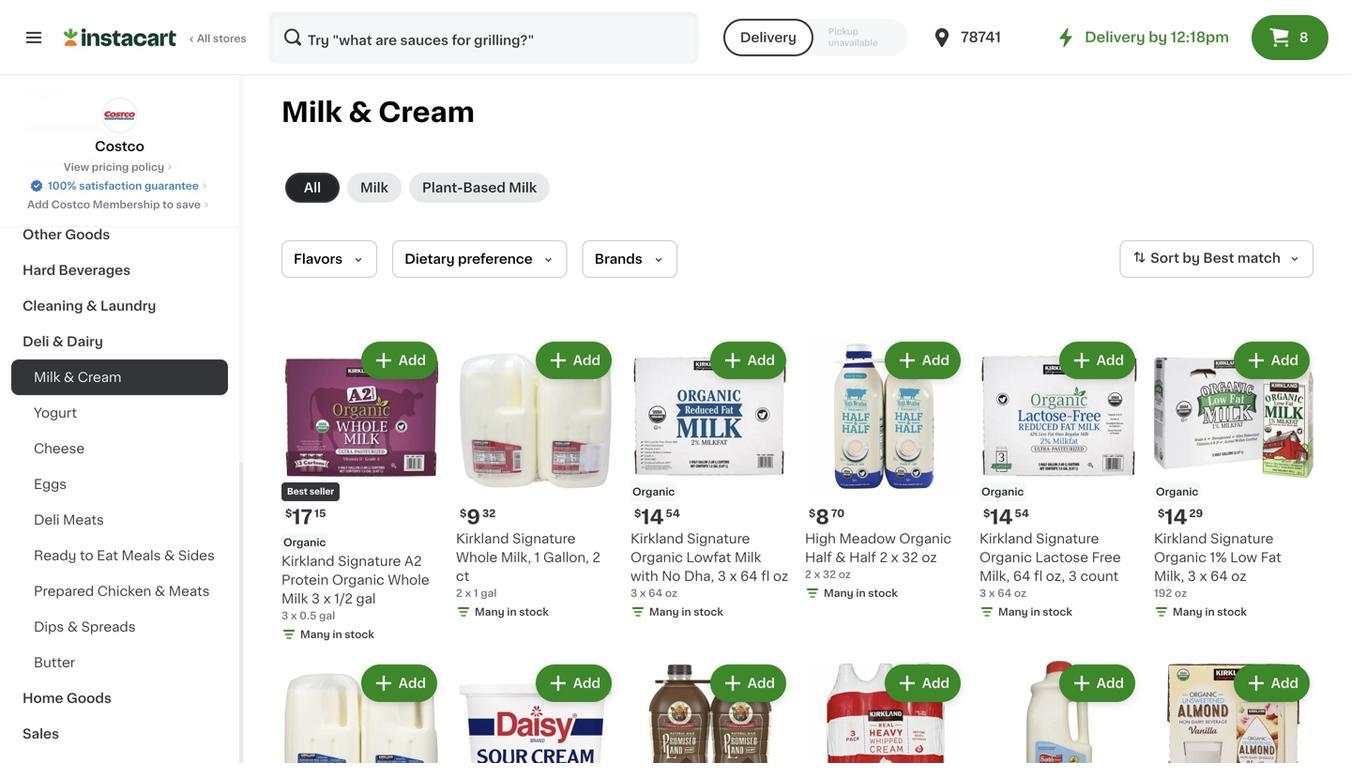 Task type: vqa. For each thing, say whether or not it's contained in the screenshot.
MILK,
yes



Task type: describe. For each thing, give the bounding box(es) containing it.
$ 8 70
[[809, 507, 845, 527]]

& right dips
[[67, 620, 78, 634]]

ready to eat meals & sides
[[34, 549, 215, 562]]

many in stock for 1
[[475, 607, 549, 617]]

dietary preference
[[405, 252, 533, 266]]

high
[[805, 532, 836, 545]]

other goods
[[23, 228, 110, 241]]

plant-based milk link
[[409, 173, 550, 203]]

kirkland signature organic lowfat milk with no dha, 3 x 64 fl oz 3 x 64 oz
[[631, 532, 789, 598]]

milk, inside kirkland signature organic 1% low fat milk, 3 x 64 oz 192 oz
[[1154, 570, 1185, 583]]

17
[[292, 507, 313, 527]]

1 horizontal spatial cream
[[378, 99, 475, 126]]

count
[[1081, 570, 1119, 583]]

many in stock for 64
[[649, 607, 723, 617]]

stock for count
[[1043, 607, 1073, 617]]

many for high meadow organic half & half 2 x 32 oz
[[824, 588, 854, 598]]

8 inside product group
[[816, 507, 830, 527]]

x inside kirkland signature whole milk, 1 gallon, 2 ct 2 x 1 gal
[[465, 588, 471, 598]]

high meadow organic half & half 2 x 32 oz 2 x 32 oz
[[805, 532, 952, 580]]

costco link
[[95, 98, 144, 156]]

goods for other goods
[[65, 228, 110, 241]]

many in stock for 2
[[824, 588, 898, 598]]

laundry
[[100, 299, 156, 313]]

deli & dairy
[[23, 335, 103, 348]]

butter link
[[11, 645, 228, 680]]

stock for oz
[[1218, 607, 1247, 617]]

& up 100%
[[71, 157, 82, 170]]

cheese
[[34, 442, 85, 455]]

brands button
[[583, 240, 677, 278]]

guarantee
[[144, 181, 199, 191]]

fl inside "kirkland signature organic lactose free milk, 64 fl oz, 3 count 3 x 64 oz"
[[1034, 570, 1043, 583]]

add costco membership to save link
[[27, 197, 212, 212]]

x inside "kirkland signature organic lactose free milk, 64 fl oz, 3 count 3 x 64 oz"
[[989, 588, 995, 598]]

plant-
[[422, 181, 463, 194]]

membership
[[93, 199, 160, 210]]

liquor
[[23, 85, 66, 99]]

a2
[[405, 555, 422, 568]]

signature for 1
[[513, 532, 576, 545]]

instacart logo image
[[64, 26, 176, 49]]

$ for high meadow organic half & half 2 x 32 oz
[[809, 508, 816, 519]]

many in stock for oz
[[1173, 607, 1247, 617]]

in for 64
[[682, 607, 691, 617]]

view pricing policy
[[64, 162, 164, 172]]

1 vertical spatial 32
[[902, 551, 919, 564]]

in for gal
[[333, 629, 342, 640]]

ready to eat meals & sides link
[[11, 538, 228, 573]]

$ for kirkland signature organic lactose free milk, 64 fl oz, 3 count
[[984, 508, 990, 519]]

2 half from the left
[[850, 551, 876, 564]]

fat
[[1261, 551, 1282, 564]]

ready
[[34, 549, 76, 562]]

ct
[[456, 570, 470, 583]]

0 horizontal spatial gal
[[319, 611, 335, 621]]

$ inside $ 17 15
[[285, 508, 292, 519]]

liquor link
[[11, 74, 228, 110]]

wine
[[23, 192, 57, 206]]

deli for deli meats
[[34, 513, 60, 527]]

gallon,
[[543, 551, 589, 564]]

signature for free
[[1036, 532, 1099, 545]]

meadow
[[839, 532, 896, 545]]

many in stock for gal
[[300, 629, 374, 640]]

gal inside kirkland signature whole milk, 1 gallon, 2 ct 2 x 1 gal
[[481, 588, 497, 598]]

$ 14 54 for kirkland signature organic lowfat milk with no dha, 3 x 64 fl oz
[[634, 507, 680, 527]]

best match
[[1204, 252, 1281, 265]]

milk inside kirkland signature a2 protein organic whole milk 3 x 1/2 gal 3 x 0.5 gal
[[282, 592, 308, 605]]

milk right all link
[[360, 181, 389, 194]]

$ 14 54 for kirkland signature organic lactose free milk, 64 fl oz, 3 count
[[984, 507, 1029, 527]]

29
[[1190, 508, 1203, 519]]

2 down meadow on the bottom right of the page
[[880, 551, 888, 564]]

fl inside kirkland signature organic lowfat milk with no dha, 3 x 64 fl oz 3 x 64 oz
[[761, 570, 770, 583]]

& down 'deli & dairy'
[[64, 371, 74, 384]]

eat
[[97, 549, 118, 562]]

organic inside kirkland signature organic 1% low fat milk, 3 x 64 oz 192 oz
[[1154, 551, 1207, 564]]

& left the dairy
[[52, 335, 63, 348]]

all stores
[[197, 33, 247, 44]]

based
[[463, 181, 506, 194]]

save
[[176, 199, 201, 210]]

70
[[831, 508, 845, 519]]

other goods link
[[11, 217, 228, 252]]

delivery for delivery by 12:18pm
[[1085, 31, 1146, 44]]

best for best match
[[1204, 252, 1235, 265]]

stock for 2
[[868, 588, 898, 598]]

eggs link
[[11, 466, 228, 502]]

192
[[1154, 588, 1172, 598]]

hard beverages link
[[11, 252, 228, 288]]

1 horizontal spatial milk & cream
[[282, 99, 475, 126]]

health & personal care link
[[11, 145, 228, 181]]

kirkland signature a2 protein organic whole milk 3 x 1/2 gal 3 x 0.5 gal
[[282, 555, 430, 621]]

Best match Sort by field
[[1120, 240, 1314, 278]]

costco logo image
[[102, 98, 137, 133]]

health
[[23, 157, 68, 170]]

many for kirkland signature organic lactose free milk, 64 fl oz, 3 count
[[999, 607, 1028, 617]]

product group containing 17
[[282, 338, 441, 646]]

0.5
[[300, 611, 317, 621]]

kirkland for kirkland signature whole milk, 1 gallon, 2 ct
[[456, 532, 509, 545]]

kirkland signature whole milk, 1 gallon, 2 ct 2 x 1 gal
[[456, 532, 601, 598]]

sales link
[[11, 716, 228, 752]]

78741
[[961, 31, 1001, 44]]

many for kirkland signature organic 1% low fat milk, 3 x 64 oz
[[1173, 607, 1203, 617]]

best seller
[[287, 488, 334, 496]]

seller
[[310, 488, 334, 496]]

other
[[23, 228, 62, 241]]

54 for lowfat
[[666, 508, 680, 519]]

satisfaction
[[79, 181, 142, 191]]

no
[[662, 570, 681, 583]]

stock for 1
[[519, 607, 549, 617]]

all link
[[285, 173, 340, 203]]

0 vertical spatial 1
[[535, 551, 540, 564]]

product group containing 9
[[456, 338, 616, 623]]

& up milk link
[[349, 99, 372, 126]]

all for all
[[304, 181, 321, 194]]

best for best seller
[[287, 488, 308, 496]]

protein
[[282, 573, 329, 587]]

0 vertical spatial to
[[163, 199, 174, 210]]

14 for kirkland signature organic lactose free milk, 64 fl oz, 3 count
[[990, 507, 1013, 527]]

12:18pm
[[1171, 31, 1230, 44]]

by for delivery
[[1149, 31, 1168, 44]]

1 vertical spatial meats
[[169, 585, 210, 598]]

many in stock for count
[[999, 607, 1073, 617]]

view
[[64, 162, 89, 172]]

wine link
[[11, 181, 228, 217]]

in for count
[[1031, 607, 1040, 617]]

cheese link
[[11, 431, 228, 466]]

Search field
[[270, 13, 697, 62]]

sales
[[23, 727, 59, 741]]

hard
[[23, 264, 55, 277]]

1 horizontal spatial gal
[[356, 592, 376, 605]]

flavors button
[[282, 240, 377, 278]]

& right the chicken at the bottom left of page
[[155, 585, 165, 598]]

prepared chicken & meats
[[34, 585, 210, 598]]

milk link
[[347, 173, 402, 203]]

eggs
[[34, 478, 67, 491]]

delivery for delivery
[[740, 31, 797, 44]]

$ for kirkland signature organic 1% low fat milk, 3 x 64 oz
[[1158, 508, 1165, 519]]

product group containing 8
[[805, 338, 965, 604]]

paper
[[23, 121, 62, 134]]

beverages
[[59, 264, 131, 277]]

low
[[1231, 551, 1258, 564]]

in for 1
[[507, 607, 517, 617]]

dairy
[[67, 335, 103, 348]]



Task type: locate. For each thing, give the bounding box(es) containing it.
100% satisfaction guarantee
[[48, 181, 199, 191]]

signature inside kirkland signature whole milk, 1 gallon, 2 ct 2 x 1 gal
[[513, 532, 576, 545]]

1 horizontal spatial costco
[[95, 140, 144, 153]]

all stores link
[[64, 11, 248, 64]]

best inside product group
[[287, 488, 308, 496]]

all left 'stores' at the top of the page
[[197, 33, 210, 44]]

0 horizontal spatial milk & cream
[[34, 371, 122, 384]]

whole inside kirkland signature whole milk, 1 gallon, 2 ct 2 x 1 gal
[[456, 551, 498, 564]]

14 for kirkland signature organic 1% low fat milk, 3 x 64 oz
[[1165, 507, 1188, 527]]

stock down oz,
[[1043, 607, 1073, 617]]

0 vertical spatial cream
[[378, 99, 475, 126]]

2 fl from the left
[[1034, 570, 1043, 583]]

0 horizontal spatial all
[[197, 33, 210, 44]]

$ for kirkland signature organic lowfat milk with no dha, 3 x 64 fl oz
[[634, 508, 641, 519]]

32 inside $ 9 32
[[482, 508, 496, 519]]

kirkland signature organic 1% low fat milk, 3 x 64 oz 192 oz
[[1154, 532, 1282, 598]]

0 horizontal spatial milk,
[[501, 551, 531, 564]]

health & personal care
[[23, 157, 180, 170]]

costco up personal
[[95, 140, 144, 153]]

2
[[593, 551, 601, 564], [880, 551, 888, 564], [805, 569, 812, 580], [456, 588, 463, 598]]

many for kirkland signature whole milk, 1 gallon, 2 ct
[[475, 607, 505, 617]]

dietary
[[405, 252, 455, 266]]

1 vertical spatial deli
[[34, 513, 60, 527]]

1 vertical spatial cream
[[78, 371, 122, 384]]

prepared chicken & meats link
[[11, 573, 228, 609]]

stock down kirkland signature organic 1% low fat milk, 3 x 64 oz 192 oz
[[1218, 607, 1247, 617]]

$ left 29
[[1158, 508, 1165, 519]]

many in stock down dha,
[[649, 607, 723, 617]]

many down 0.5
[[300, 629, 330, 640]]

signature inside "kirkland signature organic lactose free milk, 64 fl oz, 3 count 3 x 64 oz"
[[1036, 532, 1099, 545]]

butter
[[34, 656, 75, 669]]

spreads
[[81, 620, 136, 634]]

gal right 0.5
[[319, 611, 335, 621]]

pricing
[[92, 162, 129, 172]]

lowfat
[[687, 551, 732, 564]]

54
[[666, 508, 680, 519], [1015, 508, 1029, 519]]

many in stock
[[824, 588, 898, 598], [475, 607, 549, 617], [649, 607, 723, 617], [999, 607, 1073, 617], [1173, 607, 1247, 617], [300, 629, 374, 640]]

sides
[[178, 549, 215, 562]]

organic inside kirkland signature organic lowfat milk with no dha, 3 x 64 fl oz 3 x 64 oz
[[631, 551, 683, 564]]

0 horizontal spatial costco
[[51, 199, 90, 210]]

kirkland for kirkland signature organic 1% low fat milk, 3 x 64 oz
[[1154, 532, 1208, 545]]

0 vertical spatial best
[[1204, 252, 1235, 265]]

1 vertical spatial 1
[[474, 588, 478, 598]]

0 vertical spatial 8
[[1300, 31, 1309, 44]]

signature inside kirkland signature a2 protein organic whole milk 3 x 1/2 gal 3 x 0.5 gal
[[338, 555, 401, 568]]

1 horizontal spatial half
[[850, 551, 876, 564]]

5 $ from the left
[[984, 508, 990, 519]]

$ up ct at bottom left
[[460, 508, 467, 519]]

yogurt link
[[11, 395, 228, 431]]

1 horizontal spatial $ 14 54
[[984, 507, 1029, 527]]

kirkland for kirkland signature organic lowfat milk with no dha, 3 x 64 fl oz
[[631, 532, 684, 545]]

0 horizontal spatial to
[[80, 549, 93, 562]]

in down kirkland signature organic 1% low fat milk, 3 x 64 oz 192 oz
[[1205, 607, 1215, 617]]

1 horizontal spatial all
[[304, 181, 321, 194]]

free
[[1092, 551, 1121, 564]]

many down "kirkland signature organic lactose free milk, 64 fl oz, 3 count 3 x 64 oz"
[[999, 607, 1028, 617]]

0 horizontal spatial by
[[1149, 31, 1168, 44]]

1 down $ 9 32
[[474, 588, 478, 598]]

signature for low
[[1211, 532, 1274, 545]]

signature inside kirkland signature organic lowfat milk with no dha, 3 x 64 fl oz 3 x 64 oz
[[687, 532, 750, 545]]

x inside kirkland signature organic 1% low fat milk, 3 x 64 oz 192 oz
[[1200, 570, 1207, 583]]

best inside 'field'
[[1204, 252, 1235, 265]]

goods up health & personal care
[[65, 121, 110, 134]]

$ 9 32
[[460, 507, 496, 527]]

all for all stores
[[197, 33, 210, 44]]

in for oz
[[1205, 607, 1215, 617]]

signature for organic
[[338, 555, 401, 568]]

0 vertical spatial costco
[[95, 140, 144, 153]]

whole
[[456, 551, 498, 564], [388, 573, 430, 587]]

1 horizontal spatial 1
[[535, 551, 540, 564]]

milk, left oz,
[[980, 570, 1010, 583]]

0 vertical spatial milk & cream
[[282, 99, 475, 126]]

4 $ from the left
[[809, 508, 816, 519]]

2 54 from the left
[[1015, 508, 1029, 519]]

1 left gallon,
[[535, 551, 540, 564]]

$ 14 29
[[1158, 507, 1203, 527]]

$ 14 54
[[634, 507, 680, 527], [984, 507, 1029, 527]]

signature up the lactose
[[1036, 532, 1099, 545]]

kirkland inside kirkland signature organic lowfat milk with no dha, 3 x 64 fl oz 3 x 64 oz
[[631, 532, 684, 545]]

to down the guarantee
[[163, 199, 174, 210]]

$ up "kirkland signature organic lactose free milk, 64 fl oz, 3 count 3 x 64 oz"
[[984, 508, 990, 519]]

2 horizontal spatial milk,
[[1154, 570, 1185, 583]]

goods right home
[[67, 692, 112, 705]]

many in stock down oz,
[[999, 607, 1073, 617]]

6 $ from the left
[[1158, 508, 1165, 519]]

14 left 29
[[1165, 507, 1188, 527]]

many
[[824, 588, 854, 598], [475, 607, 505, 617], [649, 607, 679, 617], [999, 607, 1028, 617], [1173, 607, 1203, 617], [300, 629, 330, 640]]

yogurt
[[34, 406, 77, 420]]

gal down $ 9 32
[[481, 588, 497, 598]]

deli meats
[[34, 513, 104, 527]]

0 horizontal spatial half
[[805, 551, 832, 564]]

0 vertical spatial all
[[197, 33, 210, 44]]

signature up low
[[1211, 532, 1274, 545]]

milk up all link
[[282, 99, 342, 126]]

$ inside $ 9 32
[[460, 508, 467, 519]]

whole inside kirkland signature a2 protein organic whole milk 3 x 1/2 gal 3 x 0.5 gal
[[388, 573, 430, 587]]

deli meats link
[[11, 502, 228, 538]]

1 vertical spatial milk & cream
[[34, 371, 122, 384]]

0 horizontal spatial best
[[287, 488, 308, 496]]

$ up with at the bottom left of page
[[634, 508, 641, 519]]

$ for kirkland signature whole milk, 1 gallon, 2 ct
[[460, 508, 467, 519]]

$ 14 54 up "kirkland signature organic lactose free milk, 64 fl oz, 3 count 3 x 64 oz"
[[984, 507, 1029, 527]]

stock down 1/2
[[345, 629, 374, 640]]

in down high meadow organic half & half 2 x 32 oz 2 x 32 oz
[[856, 588, 866, 598]]

None search field
[[268, 11, 699, 64]]

stores
[[213, 33, 247, 44]]

1 54 from the left
[[666, 508, 680, 519]]

goods for paper goods
[[65, 121, 110, 134]]

stock down kirkland signature whole milk, 1 gallon, 2 ct 2 x 1 gal
[[519, 607, 549, 617]]

1 $ 14 54 from the left
[[634, 507, 680, 527]]

2 down high
[[805, 569, 812, 580]]

by left the 12:18pm
[[1149, 31, 1168, 44]]

0 horizontal spatial fl
[[761, 570, 770, 583]]

kirkland signature organic lactose free milk, 64 fl oz, 3 count 3 x 64 oz
[[980, 532, 1121, 598]]

oz,
[[1046, 570, 1065, 583]]

fl left oz,
[[1034, 570, 1043, 583]]

kirkland for kirkland signature a2 protein organic whole milk 3 x 1/2 gal
[[282, 555, 335, 568]]

home goods
[[23, 692, 112, 705]]

meats up eat
[[63, 513, 104, 527]]

in down "kirkland signature organic lactose free milk, 64 fl oz, 3 count 3 x 64 oz"
[[1031, 607, 1040, 617]]

deli down 'eggs'
[[34, 513, 60, 527]]

best
[[1204, 252, 1235, 265], [287, 488, 308, 496]]

milk & cream down the dairy
[[34, 371, 122, 384]]

100%
[[48, 181, 76, 191]]

care
[[147, 157, 180, 170]]

1 vertical spatial whole
[[388, 573, 430, 587]]

by for sort
[[1183, 252, 1200, 265]]

14 up "kirkland signature organic lactose free milk, 64 fl oz, 3 count 3 x 64 oz"
[[990, 507, 1013, 527]]

goods up beverages
[[65, 228, 110, 241]]

plant-based milk
[[422, 181, 537, 194]]

cleaning & laundry link
[[11, 288, 228, 324]]

milk up yogurt
[[34, 371, 60, 384]]

stock down dha,
[[694, 607, 723, 617]]

milk down protein
[[282, 592, 308, 605]]

signature for milk
[[687, 532, 750, 545]]

1 horizontal spatial to
[[163, 199, 174, 210]]

64 inside kirkland signature organic 1% low fat milk, 3 x 64 oz 192 oz
[[1211, 570, 1228, 583]]

1 horizontal spatial 54
[[1015, 508, 1029, 519]]

signature left the a2
[[338, 555, 401, 568]]

many in stock down kirkland signature whole milk, 1 gallon, 2 ct 2 x 1 gal
[[475, 607, 549, 617]]

0 horizontal spatial meats
[[63, 513, 104, 527]]

54 up no
[[666, 508, 680, 519]]

3 inside kirkland signature organic 1% low fat milk, 3 x 64 oz 192 oz
[[1188, 570, 1197, 583]]

meats down sides
[[169, 585, 210, 598]]

milk & cream up milk link
[[282, 99, 475, 126]]

kirkland inside kirkland signature whole milk, 1 gallon, 2 ct 2 x 1 gal
[[456, 532, 509, 545]]

& down beverages
[[86, 299, 97, 313]]

1 half from the left
[[805, 551, 832, 564]]

milk, inside "kirkland signature organic lactose free milk, 64 fl oz, 3 count 3 x 64 oz"
[[980, 570, 1010, 583]]

in for 2
[[856, 588, 866, 598]]

2 $ from the left
[[460, 508, 467, 519]]

many for kirkland signature a2 protein organic whole milk 3 x 1/2 gal
[[300, 629, 330, 640]]

prepared
[[34, 585, 94, 598]]

0 vertical spatial deli
[[23, 335, 49, 348]]

gal
[[481, 588, 497, 598], [356, 592, 376, 605], [319, 611, 335, 621]]

goods inside paper goods link
[[65, 121, 110, 134]]

cleaning & laundry
[[23, 299, 156, 313]]

many down high meadow organic half & half 2 x 32 oz 2 x 32 oz
[[824, 588, 854, 598]]

home
[[23, 692, 63, 705]]

in
[[856, 588, 866, 598], [507, 607, 517, 617], [682, 607, 691, 617], [1031, 607, 1040, 617], [1205, 607, 1215, 617], [333, 629, 342, 640]]

2 right gallon,
[[593, 551, 601, 564]]

1 horizontal spatial best
[[1204, 252, 1235, 265]]

1 vertical spatial best
[[287, 488, 308, 496]]

goods inside other goods link
[[65, 228, 110, 241]]

1 horizontal spatial milk,
[[980, 570, 1010, 583]]

sort by
[[1151, 252, 1200, 265]]

0 horizontal spatial cream
[[78, 371, 122, 384]]

oz inside "kirkland signature organic lactose free milk, 64 fl oz, 3 count 3 x 64 oz"
[[1015, 588, 1027, 598]]

54 up "kirkland signature organic lactose free milk, 64 fl oz, 3 count 3 x 64 oz"
[[1015, 508, 1029, 519]]

0 horizontal spatial 54
[[666, 508, 680, 519]]

half down meadow on the bottom right of the page
[[850, 551, 876, 564]]

kirkland
[[456, 532, 509, 545], [631, 532, 684, 545], [980, 532, 1033, 545], [1154, 532, 1208, 545], [282, 555, 335, 568]]

0 horizontal spatial 8
[[816, 507, 830, 527]]

half down high
[[805, 551, 832, 564]]

0 horizontal spatial 14
[[641, 507, 664, 527]]

2 vertical spatial goods
[[67, 692, 112, 705]]

with
[[631, 570, 659, 583]]

milk right based
[[509, 181, 537, 194]]

1 horizontal spatial whole
[[456, 551, 498, 564]]

$ left 70
[[809, 508, 816, 519]]

organic inside "kirkland signature organic lactose free milk, 64 fl oz, 3 count 3 x 64 oz"
[[980, 551, 1032, 564]]

dips
[[34, 620, 64, 634]]

deli for deli & dairy
[[23, 335, 49, 348]]

$ down best seller
[[285, 508, 292, 519]]

1 horizontal spatial 14
[[990, 507, 1013, 527]]

0 vertical spatial whole
[[456, 551, 498, 564]]

add
[[27, 199, 49, 210], [399, 354, 426, 367], [573, 354, 601, 367], [748, 354, 775, 367], [922, 354, 950, 367], [1097, 354, 1124, 367], [1272, 354, 1299, 367], [399, 677, 426, 690], [573, 677, 601, 690], [748, 677, 775, 690], [922, 677, 950, 690], [1097, 677, 1124, 690], [1272, 677, 1299, 690]]

lactose
[[1036, 551, 1089, 564]]

gal right 1/2
[[356, 592, 376, 605]]

2 horizontal spatial 14
[[1165, 507, 1188, 527]]

& inside high meadow organic half & half 2 x 32 oz 2 x 32 oz
[[836, 551, 846, 564]]

0 horizontal spatial delivery
[[740, 31, 797, 44]]

brands
[[595, 252, 643, 266]]

policy
[[131, 162, 164, 172]]

kirkland inside kirkland signature a2 protein organic whole milk 3 x 1/2 gal 3 x 0.5 gal
[[282, 555, 335, 568]]

1%
[[1210, 551, 1227, 564]]

stock for 64
[[694, 607, 723, 617]]

3
[[718, 570, 726, 583], [1069, 570, 1077, 583], [1188, 570, 1197, 583], [631, 588, 637, 598], [980, 588, 987, 598], [312, 592, 320, 605], [282, 611, 288, 621]]

1 $ from the left
[[285, 508, 292, 519]]

0 vertical spatial by
[[1149, 31, 1168, 44]]

many down no
[[649, 607, 679, 617]]

organic inside high meadow organic half & half 2 x 32 oz 2 x 32 oz
[[899, 532, 952, 545]]

best left seller
[[287, 488, 308, 496]]

15
[[315, 508, 326, 519]]

many in stock down 0.5
[[300, 629, 374, 640]]

3 14 from the left
[[1165, 507, 1188, 527]]

kirkland for kirkland signature organic lactose free milk, 64 fl oz, 3 count
[[980, 532, 1033, 545]]

$ inside $ 14 29
[[1158, 508, 1165, 519]]

14 for kirkland signature organic lowfat milk with no dha, 3 x 64 fl oz
[[641, 507, 664, 527]]

kirkland inside kirkland signature organic 1% low fat milk, 3 x 64 oz 192 oz
[[1154, 532, 1208, 545]]

signature up gallon,
[[513, 532, 576, 545]]

delivery by 12:18pm
[[1085, 31, 1230, 44]]

milk, inside kirkland signature whole milk, 1 gallon, 2 ct 2 x 1 gal
[[501, 551, 531, 564]]

in down dha,
[[682, 607, 691, 617]]

by right sort
[[1183, 252, 1200, 265]]

all
[[197, 33, 210, 44], [304, 181, 321, 194]]

2 14 from the left
[[990, 507, 1013, 527]]

14 up with at the bottom left of page
[[641, 507, 664, 527]]

delivery
[[1085, 31, 1146, 44], [740, 31, 797, 44]]

milk right the lowfat
[[735, 551, 761, 564]]

1 horizontal spatial fl
[[1034, 570, 1043, 583]]

78741 button
[[931, 11, 1044, 64]]

to left eat
[[80, 549, 93, 562]]

best left "match"
[[1204, 252, 1235, 265]]

1 horizontal spatial 8
[[1300, 31, 1309, 44]]

milk
[[282, 99, 342, 126], [360, 181, 389, 194], [509, 181, 537, 194], [34, 371, 60, 384], [735, 551, 761, 564], [282, 592, 308, 605]]

1 vertical spatial to
[[80, 549, 93, 562]]

1 vertical spatial all
[[304, 181, 321, 194]]

whole up ct at bottom left
[[456, 551, 498, 564]]

& left sides
[[164, 549, 175, 562]]

costco down 100%
[[51, 199, 90, 210]]

milk, left gallon,
[[501, 551, 531, 564]]

delivery by 12:18pm link
[[1055, 26, 1230, 49]]

1 fl from the left
[[761, 570, 770, 583]]

goods for home goods
[[67, 692, 112, 705]]

3 $ from the left
[[634, 508, 641, 519]]

many down kirkland signature organic 1% low fat milk, 3 x 64 oz 192 oz
[[1173, 607, 1203, 617]]

1 horizontal spatial meats
[[169, 585, 210, 598]]

1 vertical spatial 8
[[816, 507, 830, 527]]

paper goods link
[[11, 110, 228, 145]]

54 for lactose
[[1015, 508, 1029, 519]]

costco
[[95, 140, 144, 153], [51, 199, 90, 210]]

0 vertical spatial 32
[[482, 508, 496, 519]]

stock down high meadow organic half & half 2 x 32 oz 2 x 32 oz
[[868, 588, 898, 598]]

1 horizontal spatial by
[[1183, 252, 1200, 265]]

kirkland inside "kirkland signature organic lactose free milk, 64 fl oz, 3 count 3 x 64 oz"
[[980, 532, 1033, 545]]

many in stock down kirkland signature organic 1% low fat milk, 3 x 64 oz 192 oz
[[1173, 607, 1247, 617]]

$ 14 54 up with at the bottom left of page
[[634, 507, 680, 527]]

& down high
[[836, 551, 846, 564]]

0 horizontal spatial whole
[[388, 573, 430, 587]]

organic inside kirkland signature a2 protein organic whole milk 3 x 1/2 gal 3 x 0.5 gal
[[332, 573, 385, 587]]

0 horizontal spatial 1
[[474, 588, 478, 598]]

many in stock down high meadow organic half & half 2 x 32 oz 2 x 32 oz
[[824, 588, 898, 598]]

1 14 from the left
[[641, 507, 664, 527]]

2 horizontal spatial 32
[[902, 551, 919, 564]]

1 vertical spatial goods
[[65, 228, 110, 241]]

many for kirkland signature organic lowfat milk with no dha, 3 x 64 fl oz
[[649, 607, 679, 617]]

0 vertical spatial goods
[[65, 121, 110, 134]]

in down 1/2
[[333, 629, 342, 640]]

goods inside home goods link
[[67, 692, 112, 705]]

view pricing policy link
[[64, 160, 176, 175]]

delivery inside button
[[740, 31, 797, 44]]

2 vertical spatial 32
[[823, 569, 836, 580]]

oz
[[922, 551, 937, 564], [839, 569, 851, 580], [773, 570, 789, 583], [1232, 570, 1247, 583], [665, 588, 678, 598], [1015, 588, 1027, 598], [1175, 588, 1187, 598]]

deli & dairy link
[[11, 324, 228, 359]]

many down kirkland signature whole milk, 1 gallon, 2 ct 2 x 1 gal
[[475, 607, 505, 617]]

in down kirkland signature whole milk, 1 gallon, 2 ct 2 x 1 gal
[[507, 607, 517, 617]]

cream up plant-
[[378, 99, 475, 126]]

signature inside kirkland signature organic 1% low fat milk, 3 x 64 oz 192 oz
[[1211, 532, 1274, 545]]

milk inside kirkland signature organic lowfat milk with no dha, 3 x 64 fl oz 3 x 64 oz
[[735, 551, 761, 564]]

add button
[[363, 344, 435, 377], [538, 344, 610, 377], [712, 344, 785, 377], [887, 344, 959, 377], [1061, 344, 1134, 377], [1236, 344, 1308, 377], [363, 666, 435, 700], [538, 666, 610, 700], [712, 666, 785, 700], [887, 666, 959, 700], [1061, 666, 1134, 700], [1236, 666, 1308, 700]]

stock for gal
[[345, 629, 374, 640]]

milk, up 192
[[1154, 570, 1185, 583]]

2 horizontal spatial gal
[[481, 588, 497, 598]]

cream down the dairy
[[78, 371, 122, 384]]

by inside 'field'
[[1183, 252, 1200, 265]]

delivery button
[[723, 19, 814, 56]]

personal
[[85, 157, 144, 170]]

whole down the a2
[[388, 573, 430, 587]]

match
[[1238, 252, 1281, 265]]

chicken
[[97, 585, 151, 598]]

1 vertical spatial costco
[[51, 199, 90, 210]]

deli down cleaning
[[23, 335, 49, 348]]

dha,
[[684, 570, 714, 583]]

0 vertical spatial meats
[[63, 513, 104, 527]]

1 vertical spatial by
[[1183, 252, 1200, 265]]

0 horizontal spatial 32
[[482, 508, 496, 519]]

8 inside button
[[1300, 31, 1309, 44]]

1 horizontal spatial 32
[[823, 569, 836, 580]]

stock
[[868, 588, 898, 598], [519, 607, 549, 617], [694, 607, 723, 617], [1043, 607, 1073, 617], [1218, 607, 1247, 617], [345, 629, 374, 640]]

product group
[[282, 338, 441, 646], [456, 338, 616, 623], [631, 338, 790, 623], [805, 338, 965, 604], [980, 338, 1139, 623], [1154, 338, 1314, 623], [282, 661, 441, 763], [456, 661, 616, 763], [631, 661, 790, 763], [805, 661, 965, 763], [980, 661, 1139, 763], [1154, 661, 1314, 763]]

hard beverages
[[23, 264, 131, 277]]

2 down ct at bottom left
[[456, 588, 463, 598]]

dips & spreads
[[34, 620, 136, 634]]

fl right dha,
[[761, 570, 770, 583]]

1 horizontal spatial delivery
[[1085, 31, 1146, 44]]

0 horizontal spatial $ 14 54
[[634, 507, 680, 527]]

all left milk link
[[304, 181, 321, 194]]

preference
[[458, 252, 533, 266]]

x
[[891, 551, 899, 564], [814, 569, 820, 580], [730, 570, 737, 583], [1200, 570, 1207, 583], [465, 588, 471, 598], [640, 588, 646, 598], [989, 588, 995, 598], [323, 592, 331, 605], [291, 611, 297, 621]]

add costco membership to save
[[27, 199, 201, 210]]

signature up the lowfat
[[687, 532, 750, 545]]

service type group
[[723, 19, 909, 56]]

2 $ 14 54 from the left
[[984, 507, 1029, 527]]

$ inside the $ 8 70
[[809, 508, 816, 519]]



